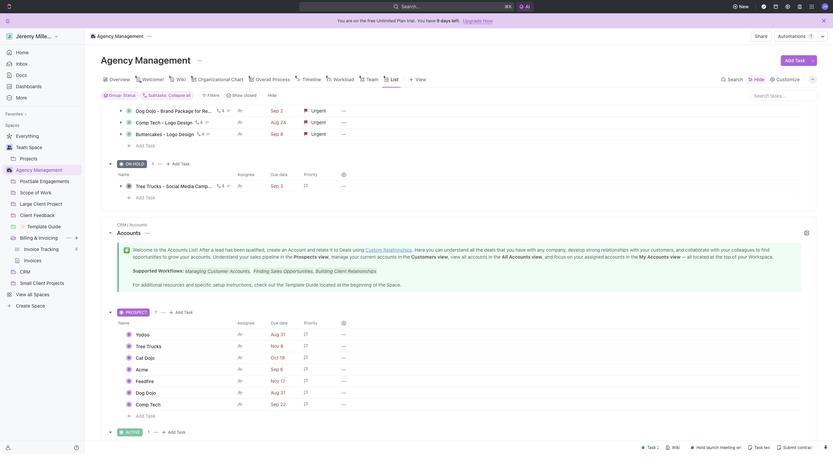 Task type: vqa. For each thing, say whether or not it's contained in the screenshot.
The Show
yes



Task type: describe. For each thing, give the bounding box(es) containing it.
docs link
[[3, 70, 82, 81]]

search
[[728, 76, 744, 82]]

0 vertical spatial design
[[177, 120, 193, 125]]

add task down comp tech
[[136, 413, 155, 419]]

project
[[47, 201, 62, 207]]

2 name button from the top
[[117, 318, 234, 329]]

hide button
[[747, 75, 767, 84]]

miller's
[[36, 33, 54, 39]]

team space
[[16, 144, 42, 150]]

filters button
[[199, 92, 223, 100]]

view for view
[[416, 76, 427, 82]]

assignee for 7
[[238, 321, 255, 326]]

1 horizontal spatial projects
[[47, 280, 64, 286]]

- for brand
[[157, 108, 159, 114]]

agency management inside tree
[[16, 167, 62, 173]]

everything
[[16, 133, 39, 139]]

new
[[740, 4, 750, 9]]

hide button
[[265, 92, 280, 100]]

large client project
[[20, 201, 62, 207]]

assignee for 1
[[238, 172, 255, 177]]

days
[[441, 18, 451, 23]]

trucks for tree trucks - social media campaign
[[147, 183, 161, 189]]

task down comp tech
[[146, 413, 155, 419]]

social
[[166, 183, 179, 189]]

2 horizontal spatial 1
[[811, 34, 813, 39]]

subtasks:
[[148, 93, 167, 98]]

feedfire link
[[134, 376, 232, 386]]

add task down buttercakes
[[136, 143, 155, 148]]

add task up yodoo link
[[175, 310, 193, 315]]

urgent button for design
[[300, 117, 334, 129]]

for
[[195, 108, 201, 114]]

collapse
[[169, 93, 185, 98]]

chart
[[231, 76, 244, 82]]

comp for comp tech - logo design
[[136, 120, 149, 125]]

sidebar navigation
[[0, 28, 86, 454]]

task up customize
[[796, 58, 806, 63]]

welcome! link
[[141, 75, 164, 84]]

have
[[426, 18, 436, 23]]

4 for buttercakes - logo design
[[202, 132, 205, 137]]

3 urgent from the top
[[312, 131, 326, 137]]

group:
[[109, 93, 122, 98]]

scope of work
[[20, 190, 52, 195]]

1 you from the left
[[338, 18, 345, 23]]

invoicing
[[39, 235, 58, 241]]

yodoo
[[136, 332, 150, 337]]

upgrade
[[463, 18, 482, 23]]

view for view all spaces
[[16, 292, 26, 297]]

urgent for package
[[312, 108, 326, 114]]

comp tech - logo design
[[136, 120, 193, 125]]

projects link
[[20, 153, 81, 164]]

hide inside button
[[268, 93, 277, 98]]

customize button
[[768, 75, 802, 84]]

feedback
[[34, 212, 55, 218]]

team for team space
[[16, 144, 28, 150]]

agency inside tree
[[16, 167, 32, 173]]

work
[[40, 190, 52, 195]]

1 vertical spatial agency management
[[101, 55, 193, 66]]

task down buttercakes
[[146, 143, 155, 148]]

4 button for tree trucks - social media campaign
[[216, 183, 226, 189]]

large client project link
[[20, 199, 81, 209]]

/
[[127, 222, 128, 227]]

ai button
[[517, 2, 534, 11]]

show closed button
[[224, 92, 260, 100]]

crm / accounts
[[117, 222, 147, 227]]

add task up customize
[[786, 58, 806, 63]]

prospect
[[126, 310, 147, 315]]

left.
[[452, 18, 461, 23]]

subtasks: collapse all
[[148, 93, 191, 98]]

active
[[126, 430, 140, 435]]

add up customize
[[786, 58, 794, 63]]

dashboards link
[[3, 81, 82, 92]]

ai
[[526, 4, 530, 9]]

2 date from the top
[[280, 321, 288, 326]]

add task button up crm / accounts
[[133, 194, 158, 202]]

user group image
[[7, 145, 12, 149]]

add task up tree trucks - social media campaign
[[172, 162, 190, 167]]

view all spaces
[[16, 292, 49, 297]]

create
[[16, 303, 30, 309]]

add task up crm / accounts
[[136, 195, 155, 200]]

docs
[[16, 72, 27, 78]]

postsale
[[20, 178, 39, 184]]

upgrade now link
[[463, 18, 493, 23]]

1 due date button from the top
[[267, 170, 300, 180]]

wiki
[[176, 76, 186, 82]]

add down buttercakes
[[136, 143, 144, 148]]

package
[[175, 108, 194, 114]]

dog for dog dojo
[[136, 390, 145, 396]]

customize
[[777, 76, 801, 82]]

1 vertical spatial agency
[[101, 55, 133, 66]]

dog dojo
[[136, 390, 156, 396]]

organizational chart link
[[197, 75, 244, 84]]

scope of work link
[[20, 187, 81, 198]]

tree trucks - social media campaign
[[136, 183, 217, 189]]

view button
[[407, 72, 429, 87]]

add task button up yodoo link
[[167, 309, 196, 317]]

cat dojo
[[136, 355, 155, 361]]

2 priority button from the top
[[300, 318, 334, 329]]

workload link
[[332, 75, 354, 84]]

overall process
[[256, 76, 290, 82]]

spaces inside view all spaces link
[[34, 292, 49, 297]]

1 for on hold
[[152, 162, 154, 167]]

0 vertical spatial agency management
[[97, 33, 144, 39]]

add up tree trucks - social media campaign
[[172, 162, 180, 167]]

jm
[[823, 4, 828, 8]]

more button
[[3, 93, 82, 103]]

template
[[27, 224, 47, 229]]

crm for crm
[[20, 269, 30, 275]]

0 vertical spatial spaces
[[5, 123, 19, 128]]

0 vertical spatial management
[[115, 33, 144, 39]]

filters
[[208, 93, 220, 98]]

0 vertical spatial agency
[[97, 33, 114, 39]]

3 urgent button from the top
[[300, 128, 334, 140]]

jeremy miller's workspace, , element
[[6, 33, 13, 40]]

media
[[181, 183, 194, 189]]

management inside tree
[[34, 167, 62, 173]]

feedfire
[[136, 378, 154, 384]]

2 due date button from the top
[[267, 318, 300, 329]]

campaign
[[195, 183, 217, 189]]

overview link
[[108, 75, 130, 84]]

buttercakes - logo design
[[136, 131, 194, 137]]

1 vertical spatial on
[[126, 162, 132, 167]]

dojo for cat dojo
[[145, 355, 155, 361]]

view button
[[407, 75, 429, 84]]

team for team
[[367, 76, 379, 82]]

&
[[34, 235, 37, 241]]

cat
[[136, 355, 143, 361]]

view all spaces link
[[3, 289, 81, 300]]

tree for tree trucks - social media campaign
[[136, 183, 146, 189]]

dojo for dog dojo
[[146, 390, 156, 396]]

favorites button
[[3, 110, 30, 118]]

wiki link
[[175, 75, 186, 84]]

add down the comp tech link
[[168, 430, 176, 435]]

organizational chart
[[198, 76, 244, 82]]

of
[[35, 190, 39, 195]]

search button
[[720, 75, 746, 84]]

name for 1st name dropdown button from the bottom of the page
[[118, 321, 129, 326]]

1 vertical spatial management
[[135, 55, 191, 66]]

the
[[360, 18, 367, 23]]

billing & invoicing
[[20, 235, 58, 241]]

closed
[[244, 93, 257, 98]]

scope
[[20, 190, 34, 195]]

✨
[[20, 224, 26, 229]]

0 vertical spatial projects
[[20, 156, 38, 161]]

invoice tracking
[[24, 246, 59, 252]]

client feedback
[[20, 212, 55, 218]]

automations
[[779, 33, 806, 39]]



Task type: locate. For each thing, give the bounding box(es) containing it.
task up the media
[[181, 162, 190, 167]]

2 comp from the top
[[136, 402, 149, 407]]

0 horizontal spatial projects
[[20, 156, 38, 161]]

0 horizontal spatial crm
[[20, 269, 30, 275]]

4 button for buttercakes - logo design
[[196, 131, 206, 138]]

assignee button for 7
[[234, 318, 267, 329]]

1 vertical spatial logo
[[167, 131, 178, 137]]

1 vertical spatial client
[[20, 212, 32, 218]]

urgent button for package
[[300, 105, 334, 117]]

free
[[368, 18, 376, 23]]

- up buttercakes - logo design
[[162, 120, 164, 125]]

1 assignee button from the top
[[234, 170, 267, 180]]

1 vertical spatial date
[[280, 321, 288, 326]]

add task button up tree trucks - social media campaign
[[164, 160, 193, 168]]

agency management
[[97, 33, 144, 39], [101, 55, 193, 66], [16, 167, 62, 173]]

you
[[338, 18, 345, 23], [418, 18, 425, 23]]

small client projects link
[[20, 278, 81, 289]]

comp
[[136, 120, 149, 125], [136, 402, 149, 407]]

trial.
[[407, 18, 416, 23]]

hide right search
[[755, 76, 765, 82]]

all right collapse
[[186, 93, 191, 98]]

client feedback link
[[20, 210, 81, 221]]

1 horizontal spatial view
[[416, 76, 427, 82]]

name down prospect
[[118, 321, 129, 326]]

view right list
[[416, 76, 427, 82]]

team left list link
[[367, 76, 379, 82]]

everything link
[[3, 131, 81, 141]]

2 dog from the top
[[136, 390, 145, 396]]

team space link
[[16, 142, 81, 153]]

hide
[[755, 76, 765, 82], [268, 93, 277, 98]]

1 right automations
[[811, 34, 813, 39]]

0 vertical spatial crm
[[117, 222, 126, 227]]

client inside 'client feedback' link
[[20, 212, 32, 218]]

2 due from the top
[[271, 321, 278, 326]]

1 vertical spatial space
[[32, 303, 45, 309]]

jeremy miller's workspace
[[16, 33, 82, 39]]

1 vertical spatial business time image
[[7, 168, 12, 172]]

1 vertical spatial assignee button
[[234, 318, 267, 329]]

tree
[[3, 131, 82, 311]]

- left social
[[163, 183, 165, 189]]

crm left /
[[117, 222, 126, 227]]

priority button
[[300, 170, 334, 180], [300, 318, 334, 329]]

space down view all spaces link
[[32, 303, 45, 309]]

favorites
[[5, 112, 23, 116]]

comp tech
[[136, 402, 161, 407]]

client inside small client projects link
[[33, 280, 45, 286]]

1 vertical spatial tech
[[150, 402, 161, 407]]

2 tree from the top
[[136, 343, 146, 349]]

dog down 'feedfire'
[[136, 390, 145, 396]]

management
[[115, 33, 144, 39], [135, 55, 191, 66], [34, 167, 62, 173]]

client up client feedback
[[33, 201, 46, 207]]

business time image right workspace
[[91, 35, 95, 38]]

add task button down buttercakes
[[133, 142, 158, 150]]

buttercakes
[[136, 131, 162, 137]]

0 vertical spatial assignee
[[238, 172, 255, 177]]

0 vertical spatial urgent
[[312, 108, 326, 114]]

invoice
[[24, 246, 39, 252]]

0 vertical spatial tech
[[150, 120, 161, 125]]

0 horizontal spatial business time image
[[7, 168, 12, 172]]

dog down status
[[136, 108, 145, 114]]

team link
[[365, 75, 379, 84]]

are
[[346, 18, 353, 23]]

add down comp tech
[[136, 413, 144, 419]]

0 vertical spatial team
[[367, 76, 379, 82]]

0 vertical spatial dog
[[136, 108, 145, 114]]

unlimited
[[377, 18, 396, 23]]

name button
[[117, 170, 234, 180], [117, 318, 234, 329]]

1 vertical spatial comp
[[136, 402, 149, 407]]

2 urgent button from the top
[[300, 117, 334, 129]]

1 vertical spatial accounts
[[117, 230, 142, 236]]

spaces down the "small client projects"
[[34, 292, 49, 297]]

name for second name dropdown button from the bottom of the page
[[118, 172, 129, 177]]

space inside "link"
[[29, 144, 42, 150]]

workload
[[334, 76, 354, 82]]

date
[[280, 172, 288, 177], [280, 321, 288, 326]]

view up create
[[16, 292, 26, 297]]

overview
[[110, 76, 130, 82]]

add up yodoo link
[[175, 310, 183, 315]]

trucks up cat dojo
[[147, 343, 161, 349]]

- down comp tech - logo design
[[163, 131, 166, 137]]

1 vertical spatial priority
[[304, 321, 318, 326]]

0 vertical spatial space
[[29, 144, 42, 150]]

4 for dog dojo - brand package for rebranding
[[222, 108, 225, 113]]

1 vertical spatial assignee
[[238, 321, 255, 326]]

all
[[186, 93, 191, 98], [28, 292, 32, 297]]

1 vertical spatial spaces
[[34, 292, 49, 297]]

task down tree trucks - social media campaign
[[146, 195, 155, 200]]

0 horizontal spatial spaces
[[5, 123, 19, 128]]

2 vertical spatial dojo
[[146, 390, 156, 396]]

0 vertical spatial comp
[[136, 120, 149, 125]]

1 due date from the top
[[271, 172, 288, 177]]

business time image
[[91, 35, 95, 38], [7, 168, 12, 172]]

1 vertical spatial priority button
[[300, 318, 334, 329]]

1 horizontal spatial 1
[[152, 162, 154, 167]]

hide down the overall process link
[[268, 93, 277, 98]]

trucks left social
[[147, 183, 161, 189]]

show closed
[[232, 93, 257, 98]]

1 name from the top
[[118, 172, 129, 177]]

1 vertical spatial team
[[16, 144, 28, 150]]

1 vertical spatial due
[[271, 321, 278, 326]]

urgent
[[312, 108, 326, 114], [312, 120, 326, 125], [312, 131, 326, 137]]

0 vertical spatial due date
[[271, 172, 288, 177]]

1 due from the top
[[271, 172, 278, 177]]

tech for comp tech - logo design
[[150, 120, 161, 125]]

all inside tree
[[28, 292, 32, 297]]

add
[[786, 58, 794, 63], [136, 143, 144, 148], [172, 162, 180, 167], [136, 195, 144, 200], [175, 310, 183, 315], [136, 413, 144, 419], [168, 430, 176, 435]]

name button up tree trucks - social media campaign
[[117, 170, 234, 180]]

0 vertical spatial dojo
[[146, 108, 156, 114]]

-
[[157, 108, 159, 114], [162, 120, 164, 125], [163, 131, 166, 137], [163, 183, 165, 189]]

0 vertical spatial on
[[354, 18, 359, 23]]

now
[[483, 18, 493, 23]]

view inside tree
[[16, 292, 26, 297]]

Search tasks... text field
[[751, 91, 817, 101]]

client for small
[[33, 280, 45, 286]]

client down 'large'
[[20, 212, 32, 218]]

1 vertical spatial crm
[[20, 269, 30, 275]]

on right the are
[[354, 18, 359, 23]]

agency management link
[[89, 32, 145, 40], [16, 165, 81, 175]]

timeline link
[[301, 75, 321, 84]]

dog dojo link
[[134, 388, 232, 398]]

accounts right /
[[130, 222, 147, 227]]

0 vertical spatial due
[[271, 172, 278, 177]]

2 you from the left
[[418, 18, 425, 23]]

view inside button
[[416, 76, 427, 82]]

priority for first priority dropdown button from the top of the page
[[304, 172, 318, 177]]

due date for first due date dropdown button from the top of the page
[[271, 172, 288, 177]]

0 vertical spatial date
[[280, 172, 288, 177]]

you left have
[[418, 18, 425, 23]]

0 horizontal spatial on
[[126, 162, 132, 167]]

2 vertical spatial management
[[34, 167, 62, 173]]

0 horizontal spatial all
[[28, 292, 32, 297]]

1 vertical spatial tree
[[136, 343, 146, 349]]

logo down brand
[[165, 120, 176, 125]]

tree down hold
[[136, 183, 146, 189]]

1 horizontal spatial business time image
[[91, 35, 95, 38]]

priority
[[304, 172, 318, 177], [304, 321, 318, 326]]

1 vertical spatial name
[[118, 321, 129, 326]]

0 horizontal spatial you
[[338, 18, 345, 23]]

jeremy
[[16, 33, 34, 39]]

- for social
[[163, 183, 165, 189]]

spaces
[[5, 123, 19, 128], [34, 292, 49, 297]]

business time image inside tree
[[7, 168, 12, 172]]

overall
[[256, 76, 271, 82]]

1 vertical spatial projects
[[47, 280, 64, 286]]

4 down rebranding
[[202, 132, 205, 137]]

small
[[20, 280, 32, 286]]

1 dog from the top
[[136, 108, 145, 114]]

1 vertical spatial dojo
[[145, 355, 155, 361]]

2 vertical spatial client
[[33, 280, 45, 286]]

dojo
[[146, 108, 156, 114], [145, 355, 155, 361], [146, 390, 156, 396]]

home
[[16, 50, 29, 55]]

priority for 1st priority dropdown button from the bottom of the page
[[304, 321, 318, 326]]

crm inside tree
[[20, 269, 30, 275]]

4 button for dog dojo - brand package for rebranding
[[216, 108, 226, 114]]

2 priority from the top
[[304, 321, 318, 326]]

task up yodoo link
[[184, 310, 193, 315]]

4 for comp tech - logo design
[[200, 120, 203, 125]]

due for first due date dropdown button from the top of the page
[[271, 172, 278, 177]]

hide inside dropdown button
[[755, 76, 765, 82]]

2 assignee from the top
[[238, 321, 255, 326]]

6
[[75, 247, 78, 252]]

due date button
[[267, 170, 300, 180], [267, 318, 300, 329]]

1 trucks from the top
[[147, 183, 161, 189]]

trucks
[[147, 183, 161, 189], [147, 343, 161, 349]]

0 vertical spatial priority
[[304, 172, 318, 177]]

accounts down /
[[117, 230, 142, 236]]

j
[[8, 34, 11, 39]]

hold
[[133, 162, 144, 167]]

space for create space
[[32, 303, 45, 309]]

1 right active
[[148, 430, 150, 435]]

4 button for comp tech - logo design
[[194, 119, 204, 126]]

add task button up customize
[[782, 55, 810, 66]]

trucks for tree trucks
[[147, 343, 161, 349]]

add task button
[[782, 55, 810, 66], [133, 142, 158, 150], [164, 160, 193, 168], [133, 194, 158, 202], [167, 309, 196, 317], [133, 412, 158, 420], [160, 428, 188, 436]]

tech for comp tech
[[150, 402, 161, 407]]

add task button down the comp tech link
[[160, 428, 188, 436]]

tech inside the comp tech link
[[150, 402, 161, 407]]

dojo right the cat
[[145, 355, 155, 361]]

projects down 'team space'
[[20, 156, 38, 161]]

1 horizontal spatial you
[[418, 18, 425, 23]]

tech up buttercakes
[[150, 120, 161, 125]]

on inside you are on the free unlimited plan trial. you have 9 days left. upgrade now
[[354, 18, 359, 23]]

1 horizontal spatial crm
[[117, 222, 126, 227]]

yodoo link
[[134, 330, 232, 339]]

0 horizontal spatial agency management link
[[16, 165, 81, 175]]

space for team space
[[29, 144, 42, 150]]

1 horizontal spatial agency management link
[[89, 32, 145, 40]]

crm up small
[[20, 269, 30, 275]]

0 vertical spatial logo
[[165, 120, 176, 125]]

0 vertical spatial accounts
[[130, 222, 147, 227]]

0 vertical spatial assignee button
[[234, 170, 267, 180]]

on left hold
[[126, 162, 132, 167]]

2 assignee button from the top
[[234, 318, 267, 329]]

2 urgent from the top
[[312, 120, 326, 125]]

0 vertical spatial business time image
[[91, 35, 95, 38]]

✨ template guide
[[20, 224, 61, 229]]

projects down crm link at the bottom left
[[47, 280, 64, 286]]

0 vertical spatial agency management link
[[89, 32, 145, 40]]

share button
[[752, 31, 772, 42]]

0 vertical spatial priority button
[[300, 170, 334, 180]]

0 vertical spatial tree
[[136, 183, 146, 189]]

0 horizontal spatial hide
[[268, 93, 277, 98]]

0 vertical spatial 1
[[811, 34, 813, 39]]

2 vertical spatial agency management
[[16, 167, 62, 173]]

- for logo
[[162, 120, 164, 125]]

0 vertical spatial name button
[[117, 170, 234, 180]]

0 vertical spatial trucks
[[147, 183, 161, 189]]

search...
[[402, 4, 421, 9]]

2 tech from the top
[[150, 402, 161, 407]]

name button up yodoo link
[[117, 318, 234, 329]]

1 urgent button from the top
[[300, 105, 334, 117]]

1 horizontal spatial all
[[186, 93, 191, 98]]

tree trucks
[[136, 343, 161, 349]]

1 priority from the top
[[304, 172, 318, 177]]

1 tech from the top
[[150, 120, 161, 125]]

1 vertical spatial trucks
[[147, 343, 161, 349]]

business time image down user group image
[[7, 168, 12, 172]]

share
[[756, 33, 768, 39]]

tech down dog dojo
[[150, 402, 161, 407]]

small client projects
[[20, 280, 64, 286]]

1 vertical spatial agency management link
[[16, 165, 81, 175]]

1 vertical spatial urgent
[[312, 120, 326, 125]]

create space link
[[3, 301, 81, 311]]

1 priority button from the top
[[300, 170, 334, 180]]

team inside "link"
[[16, 144, 28, 150]]

client inside large client project link
[[33, 201, 46, 207]]

0 horizontal spatial team
[[16, 144, 28, 150]]

1 name button from the top
[[117, 170, 234, 180]]

0 vertical spatial hide
[[755, 76, 765, 82]]

tree inside sidebar navigation
[[3, 131, 82, 311]]

all up create space
[[28, 292, 32, 297]]

more
[[16, 95, 27, 101]]

2 due date from the top
[[271, 321, 288, 326]]

urgent button
[[300, 105, 334, 117], [300, 117, 334, 129], [300, 128, 334, 140]]

urgent for design
[[312, 120, 326, 125]]

comp for comp tech
[[136, 402, 149, 407]]

1 vertical spatial due date button
[[267, 318, 300, 329]]

task down the comp tech link
[[177, 430, 186, 435]]

due date
[[271, 172, 288, 177], [271, 321, 288, 326]]

1 vertical spatial dog
[[136, 390, 145, 396]]

2 name from the top
[[118, 321, 129, 326]]

1 assignee from the top
[[238, 172, 255, 177]]

tree containing everything
[[3, 131, 82, 311]]

1 vertical spatial hide
[[268, 93, 277, 98]]

0 vertical spatial due date button
[[267, 170, 300, 180]]

welcome!
[[142, 76, 164, 82]]

add up crm / accounts
[[136, 195, 144, 200]]

⌘k
[[505, 4, 512, 9]]

1 urgent from the top
[[312, 108, 326, 114]]

comp up buttercakes
[[136, 120, 149, 125]]

0 vertical spatial all
[[186, 93, 191, 98]]

due date for second due date dropdown button
[[271, 321, 288, 326]]

space down everything link
[[29, 144, 42, 150]]

4 for tree trucks - social media campaign
[[222, 183, 225, 188]]

1 tree from the top
[[136, 183, 146, 189]]

spaces down favorites
[[5, 123, 19, 128]]

client for large
[[33, 201, 46, 207]]

dashboards
[[16, 84, 42, 89]]

1 comp from the top
[[136, 120, 149, 125]]

1 date from the top
[[280, 172, 288, 177]]

tree up the cat
[[136, 343, 146, 349]]

1 vertical spatial all
[[28, 292, 32, 297]]

invoice tracking link
[[24, 244, 73, 255]]

1 vertical spatial name button
[[117, 318, 234, 329]]

dog for dog dojo - brand package for rebranding
[[136, 108, 145, 114]]

0 vertical spatial client
[[33, 201, 46, 207]]

4 down 'filters' dropdown button
[[222, 108, 225, 113]]

1 horizontal spatial hide
[[755, 76, 765, 82]]

4 right campaign
[[222, 183, 225, 188]]

assignee button for 1
[[234, 170, 267, 180]]

client up view all spaces link
[[33, 280, 45, 286]]

crm for crm / accounts
[[117, 222, 126, 227]]

4 down for
[[200, 120, 203, 125]]

1 horizontal spatial on
[[354, 18, 359, 23]]

1 horizontal spatial spaces
[[34, 292, 49, 297]]

add task button down comp tech
[[133, 412, 158, 420]]

dojo up comp tech
[[146, 390, 156, 396]]

1 right hold
[[152, 162, 154, 167]]

1 for active
[[148, 430, 150, 435]]

due for second due date dropdown button
[[271, 321, 278, 326]]

✨ template guide link
[[20, 221, 81, 232]]

1 horizontal spatial team
[[367, 76, 379, 82]]

0 horizontal spatial 1
[[148, 430, 150, 435]]

tree for tree trucks
[[136, 343, 146, 349]]

dojo for dog dojo - brand package for rebranding
[[146, 108, 156, 114]]

logo down comp tech - logo design
[[167, 131, 178, 137]]

1 vertical spatial design
[[179, 131, 194, 137]]

2 vertical spatial agency
[[16, 167, 32, 173]]

postsale engagements link
[[20, 176, 81, 187]]

agency
[[97, 33, 114, 39], [101, 55, 133, 66], [16, 167, 32, 173]]

you left the are
[[338, 18, 345, 23]]

0 vertical spatial view
[[416, 76, 427, 82]]

name down on hold
[[118, 172, 129, 177]]

team right user group image
[[16, 144, 28, 150]]

dojo left brand
[[146, 108, 156, 114]]

1 vertical spatial due date
[[271, 321, 288, 326]]

1 vertical spatial 1
[[152, 162, 154, 167]]

billing & invoicing link
[[20, 233, 63, 243]]

add task
[[786, 58, 806, 63], [136, 143, 155, 148], [172, 162, 190, 167], [136, 195, 155, 200], [175, 310, 193, 315], [136, 413, 155, 419], [168, 430, 186, 435]]

comp down dog dojo
[[136, 402, 149, 407]]

- left brand
[[157, 108, 159, 114]]

add task down the comp tech link
[[168, 430, 186, 435]]

2 vertical spatial 1
[[148, 430, 150, 435]]

2 trucks from the top
[[147, 343, 161, 349]]

2 vertical spatial urgent
[[312, 131, 326, 137]]

list link
[[390, 75, 399, 84]]



